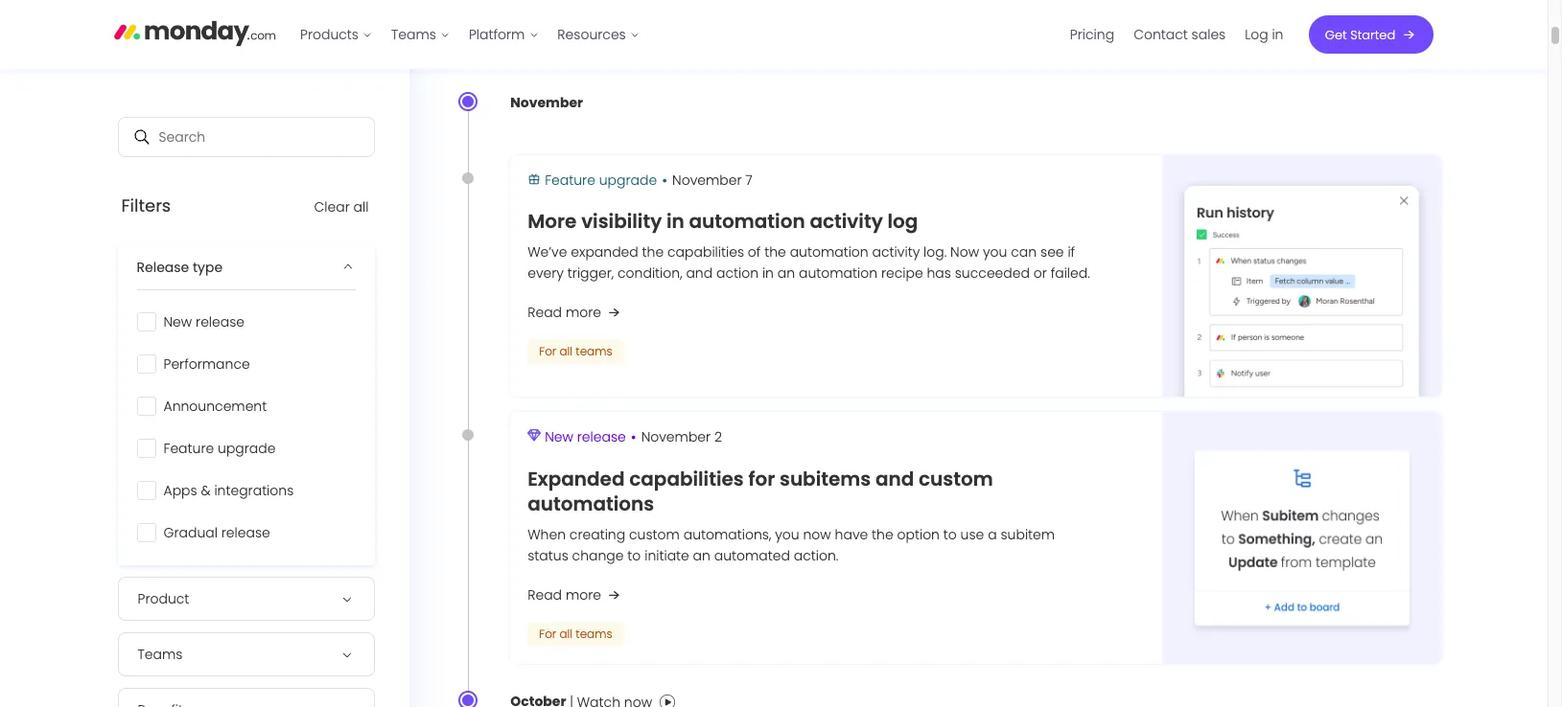 Task type: locate. For each thing, give the bounding box(es) containing it.
for for we've
[[539, 344, 557, 360]]

0 vertical spatial read more
[[528, 304, 601, 323]]

all down status on the left bottom of the page
[[560, 626, 573, 643]]

0 vertical spatial you
[[983, 243, 1008, 262]]

1 vertical spatial an
[[693, 547, 711, 566]]

november inside new release • november 2
[[641, 428, 711, 447]]

0 vertical spatial new
[[164, 313, 193, 332]]

2 vertical spatial all
[[560, 626, 573, 643]]

you inside expanded capabilities for subitems and custom automations when creating custom automations, you now have the option to use a subitem status change to initiate an automated action.
[[775, 526, 800, 545]]

read down "every"
[[528, 304, 562, 323]]

the right of
[[765, 243, 786, 262]]

failed.
[[1051, 264, 1090, 283]]

and
[[686, 264, 713, 283], [876, 466, 914, 493]]

0 horizontal spatial •
[[631, 427, 637, 449]]

1 vertical spatial upgrade
[[218, 439, 276, 459]]

all for more
[[560, 344, 573, 360]]

release for new release • november 2
[[577, 428, 626, 447]]

1 vertical spatial for
[[539, 626, 557, 643]]

2 read more from the top
[[528, 586, 601, 605]]

1 vertical spatial feature
[[164, 439, 215, 459]]

for
[[539, 344, 557, 360], [539, 626, 557, 643]]

capabilities
[[668, 243, 744, 262], [629, 466, 744, 493]]

0 vertical spatial read more link
[[528, 302, 624, 325]]

activity
[[810, 209, 883, 235], [872, 243, 920, 262]]

to left use at the bottom of the page
[[944, 526, 957, 545]]

1 horizontal spatial upgrade
[[599, 171, 657, 190]]

upgrade for feature upgrade • november 7
[[599, 171, 657, 190]]

feature for feature upgrade • november 7
[[545, 171, 596, 190]]

0 horizontal spatial upgrade
[[218, 439, 276, 459]]

the
[[642, 243, 664, 262], [765, 243, 786, 262], [872, 526, 894, 545]]

& right 'updates'
[[592, 14, 609, 46]]

1 horizontal spatial you
[[983, 243, 1008, 262]]

creating
[[570, 526, 626, 545]]

0 vertical spatial capabilities
[[668, 243, 744, 262]]

action level automation activity log image
[[1162, 155, 1442, 398]]

2 read from the top
[[528, 586, 562, 605]]

1 vertical spatial capabilities
[[629, 466, 744, 493]]

activity left log
[[810, 209, 883, 235]]

0 vertical spatial in
[[1273, 25, 1284, 44]]

0 horizontal spatial to
[[628, 547, 641, 566]]

new for new release • november 2
[[545, 428, 574, 447]]

for all teams down trigger,
[[539, 344, 613, 360]]

every
[[528, 264, 564, 283]]

pricing
[[1071, 25, 1115, 44]]

2 teams from the top
[[576, 626, 613, 643]]

all right clear
[[354, 198, 369, 217]]

now
[[951, 243, 979, 262]]

2 more from the top
[[566, 586, 601, 605]]

1 horizontal spatial •
[[662, 170, 668, 192]]

teams inside dropdown button
[[138, 646, 183, 665]]

upgrade
[[599, 171, 657, 190], [218, 439, 276, 459]]

1 vertical spatial read more link
[[528, 584, 624, 607]]

0 vertical spatial for
[[539, 344, 557, 360]]

1 horizontal spatial feature
[[545, 171, 596, 190]]

new up the performance
[[164, 313, 193, 332]]

0 horizontal spatial new
[[164, 313, 193, 332]]

0 vertical spatial teams
[[576, 344, 613, 360]]

capabilities inside more visibility in automation activity log we've expanded the capabilities of the automation activity log. now you can see if every trigger, condition, and action in an automation recipe has succeeded or failed.
[[668, 243, 744, 262]]

1 horizontal spatial an
[[778, 264, 795, 283]]

november
[[511, 93, 583, 112], [672, 171, 742, 190], [641, 428, 711, 447]]

in down feature upgrade • november 7
[[667, 209, 685, 235]]

custom up initiate
[[629, 526, 680, 545]]

november left the "2"
[[641, 428, 711, 447]]

feature upgrade
[[164, 439, 276, 459]]

for all teams down change
[[539, 626, 613, 643]]

an inside more visibility in automation activity log we've expanded the capabilities of the automation activity log. now you can see if every trigger, condition, and action in an automation recipe has succeeded or failed.
[[778, 264, 795, 283]]

feature inside feature upgrade • november 7
[[545, 171, 596, 190]]

&
[[592, 14, 609, 46], [201, 482, 211, 501]]

new inside new release • november 2
[[545, 428, 574, 447]]

0 horizontal spatial you
[[775, 526, 800, 545]]

november inside feature upgrade • november 7
[[672, 171, 742, 190]]

read down status on the left bottom of the page
[[528, 586, 562, 605]]

0 vertical spatial more
[[566, 304, 601, 323]]

feature for feature upgrade
[[164, 439, 215, 459]]

for down "every"
[[539, 344, 557, 360]]

feature up apps
[[164, 439, 215, 459]]

the inside expanded capabilities for subitems and custom automations when creating custom automations, you now have the option to use a subitem status change to initiate an automated action.
[[872, 526, 894, 545]]

0 vertical spatial and
[[686, 264, 713, 283]]

0 horizontal spatial an
[[693, 547, 711, 566]]

visibility
[[581, 209, 662, 235]]

1 vertical spatial and
[[876, 466, 914, 493]]

subitems
[[780, 466, 871, 493]]

all down "every"
[[560, 344, 573, 360]]

• for capabilities
[[631, 427, 637, 449]]

2
[[715, 428, 722, 447]]

upgrade inside feature upgrade • november 7
[[599, 171, 657, 190]]

feature upgrade option
[[126, 432, 367, 466]]

1 vertical spatial more
[[566, 586, 601, 605]]

upgrade up visibility
[[599, 171, 657, 190]]

2 for all teams from the top
[[539, 626, 613, 643]]

0 horizontal spatial feature
[[164, 439, 215, 459]]

1 read more from the top
[[528, 304, 601, 323]]

new feature upgrade icon image
[[528, 173, 541, 186]]

1 vertical spatial teams
[[138, 646, 183, 665]]

an right "action"
[[778, 264, 795, 283]]

release
[[196, 313, 245, 332], [577, 428, 626, 447], [222, 524, 271, 543]]

0 vertical spatial release
[[196, 313, 245, 332]]

teams for teams dropdown button
[[138, 646, 183, 665]]

1 vertical spatial activity
[[872, 243, 920, 262]]

release inside new release • november 2
[[577, 428, 626, 447]]

subitem
[[1001, 526, 1055, 545]]

0 vertical spatial an
[[778, 264, 795, 283]]

1 more from the top
[[566, 304, 601, 323]]

1 read from the top
[[528, 304, 562, 323]]

you
[[983, 243, 1008, 262], [775, 526, 800, 545]]

1 horizontal spatial new
[[545, 428, 574, 447]]

november left 7
[[672, 171, 742, 190]]

2 for from the top
[[539, 626, 557, 643]]

teams down 'product'
[[138, 646, 183, 665]]

1 vertical spatial new
[[545, 428, 574, 447]]

apps & integrations option
[[126, 474, 367, 508]]

can
[[1011, 243, 1037, 262]]

more for automations
[[566, 586, 601, 605]]

capabilities down the "2"
[[629, 466, 744, 493]]

pricing link
[[1061, 19, 1125, 50]]

feature right new feature upgrade icon
[[545, 171, 596, 190]]

1 vertical spatial release
[[577, 428, 626, 447]]

read more link down change
[[528, 584, 624, 607]]

capabilities inside expanded capabilities for subitems and custom automations when creating custom automations, you now have the option to use a subitem status change to initiate an automated action.
[[629, 466, 744, 493]]

releases
[[615, 14, 716, 46]]

filters
[[122, 194, 171, 218]]

0 vertical spatial upgrade
[[599, 171, 657, 190]]

condition,
[[618, 264, 683, 283]]

release up expanded
[[577, 428, 626, 447]]

teams
[[392, 25, 437, 44], [138, 646, 183, 665]]

1 horizontal spatial custom
[[919, 466, 993, 493]]

0 vertical spatial feature
[[545, 171, 596, 190]]

read more
[[528, 304, 601, 323], [528, 586, 601, 605]]

0 horizontal spatial and
[[686, 264, 713, 283]]

1 vertical spatial in
[[667, 209, 685, 235]]

teams down change
[[576, 626, 613, 643]]

feature release icon image
[[528, 430, 541, 443]]

0 horizontal spatial teams
[[138, 646, 183, 665]]

1 horizontal spatial and
[[876, 466, 914, 493]]

2 read more link from the top
[[528, 584, 624, 607]]

for
[[749, 466, 775, 493]]

2 vertical spatial automation
[[799, 264, 878, 283]]

• up automations at the bottom left of page
[[631, 427, 637, 449]]

0 vertical spatial teams
[[392, 25, 437, 44]]

1 teams from the top
[[576, 344, 613, 360]]

you left now
[[775, 526, 800, 545]]

automations,
[[684, 526, 772, 545]]

november down 'updates'
[[511, 93, 583, 112]]

automations
[[528, 491, 654, 518]]

teams
[[576, 344, 613, 360], [576, 626, 613, 643]]

activity up recipe
[[872, 243, 920, 262]]

1 vertical spatial &
[[201, 482, 211, 501]]

• for visibility
[[662, 170, 668, 192]]

new
[[164, 313, 193, 332], [545, 428, 574, 447]]

all for expanded
[[560, 626, 573, 643]]

1 vertical spatial all
[[560, 344, 573, 360]]

read more down "every"
[[528, 304, 601, 323]]

to left initiate
[[628, 547, 641, 566]]

custom up use at the bottom of the page
[[919, 466, 993, 493]]

0 vertical spatial •
[[662, 170, 668, 192]]

1 vertical spatial for all teams
[[539, 626, 613, 643]]

2 horizontal spatial in
[[1273, 25, 1284, 44]]

teams down trigger,
[[576, 344, 613, 360]]

automation up of
[[689, 209, 805, 235]]

expanded
[[528, 466, 625, 493]]

teams inside main element
[[392, 25, 437, 44]]

in right "action"
[[762, 264, 774, 283]]

apps & integrations
[[164, 482, 294, 501]]

1 horizontal spatial teams
[[392, 25, 437, 44]]

release inside option
[[222, 524, 271, 543]]

1 list from the left
[[291, 0, 650, 69]]

release inside 'option'
[[196, 313, 245, 332]]

feature
[[545, 171, 596, 190], [164, 439, 215, 459]]

1 horizontal spatial in
[[762, 264, 774, 283]]

release for new release
[[196, 313, 245, 332]]

has
[[927, 264, 951, 283]]

•
[[662, 170, 668, 192], [631, 427, 637, 449]]

the right have
[[872, 526, 894, 545]]

0 vertical spatial for all teams
[[539, 344, 613, 360]]

november for visibility
[[672, 171, 742, 190]]

for down status on the left bottom of the page
[[539, 626, 557, 643]]

and up option
[[876, 466, 914, 493]]

1 for from the top
[[539, 344, 557, 360]]

products
[[301, 25, 359, 44]]

1 vertical spatial read more
[[528, 586, 601, 605]]

1 vertical spatial november
[[672, 171, 742, 190]]

• up visibility
[[662, 170, 668, 192]]

in
[[1273, 25, 1284, 44], [667, 209, 685, 235], [762, 264, 774, 283]]

1 vertical spatial teams
[[576, 626, 613, 643]]

2 vertical spatial in
[[762, 264, 774, 283]]

0 horizontal spatial list
[[291, 0, 650, 69]]

read more link
[[528, 302, 624, 325], [528, 584, 624, 607]]

when
[[528, 526, 566, 545]]

recipe
[[881, 264, 923, 283]]

the up condition,
[[642, 243, 664, 262]]

1 vertical spatial automation
[[790, 243, 869, 262]]

performance option
[[126, 347, 367, 382]]

automation
[[689, 209, 805, 235], [790, 243, 869, 262], [799, 264, 878, 283]]

read more down status on the left bottom of the page
[[528, 586, 601, 605]]

you up succeeded on the right of page
[[983, 243, 1008, 262]]

upgrade inside option
[[218, 439, 276, 459]]

1 vertical spatial custom
[[629, 526, 680, 545]]

1 vertical spatial •
[[631, 427, 637, 449]]

more down change
[[566, 586, 601, 605]]

read more link for automations
[[528, 584, 624, 607]]

2 vertical spatial november
[[641, 428, 711, 447]]

all
[[354, 198, 369, 217], [560, 344, 573, 360], [560, 626, 573, 643]]

1 horizontal spatial list
[[1061, 0, 1294, 69]]

more for we've
[[566, 304, 601, 323]]

0 horizontal spatial &
[[201, 482, 211, 501]]

in right log
[[1273, 25, 1284, 44]]

feature inside option
[[164, 439, 215, 459]]

product button
[[118, 578, 375, 622]]

product
[[138, 590, 190, 609]]

0 vertical spatial to
[[944, 526, 957, 545]]

& right apps
[[201, 482, 211, 501]]

2 horizontal spatial the
[[872, 526, 894, 545]]

1 vertical spatial read
[[528, 586, 562, 605]]

2 vertical spatial release
[[222, 524, 271, 543]]

automation left recipe
[[799, 264, 878, 283]]

for for automations
[[539, 626, 557, 643]]

list
[[291, 0, 650, 69], [1061, 0, 1294, 69]]

0 vertical spatial read
[[528, 304, 562, 323]]

custom
[[919, 466, 993, 493], [629, 526, 680, 545]]

or
[[1034, 264, 1047, 283]]

release up the performance
[[196, 313, 245, 332]]

capabilities up "action"
[[668, 243, 744, 262]]

and left "action"
[[686, 264, 713, 283]]

log
[[1246, 25, 1269, 44]]

monday.com logo image
[[114, 12, 276, 53]]

& inside option
[[201, 482, 211, 501]]

1 for all teams from the top
[[539, 344, 613, 360]]

new right feature release icon
[[545, 428, 574, 447]]

an down automations,
[[693, 547, 711, 566]]

more down trigger,
[[566, 304, 601, 323]]

change
[[572, 547, 624, 566]]

upgrade down announcement option
[[218, 439, 276, 459]]

read more link down trigger,
[[528, 302, 624, 325]]

0 vertical spatial &
[[592, 14, 609, 46]]

0 vertical spatial activity
[[810, 209, 883, 235]]

2 list from the left
[[1061, 0, 1294, 69]]

teams left all in the top left of the page
[[392, 25, 437, 44]]

automation right of
[[790, 243, 869, 262]]

release down the apps & integrations option
[[222, 524, 271, 543]]

in inside log in link
[[1273, 25, 1284, 44]]

1 vertical spatial you
[[775, 526, 800, 545]]

1 read more link from the top
[[528, 302, 624, 325]]

new inside 'option'
[[164, 313, 193, 332]]

now
[[803, 526, 831, 545]]



Task type: vqa. For each thing, say whether or not it's contained in the screenshot.
top your
no



Task type: describe. For each thing, give the bounding box(es) containing it.
0 vertical spatial custom
[[919, 466, 993, 493]]

we've
[[528, 243, 567, 262]]

new release option
[[126, 305, 367, 340]]

november for capabilities
[[641, 428, 711, 447]]

teams for teams link
[[392, 25, 437, 44]]

products link
[[291, 19, 382, 50]]

automated
[[714, 547, 790, 566]]

see
[[1041, 243, 1064, 262]]

read more link for we've
[[528, 302, 624, 325]]

release
[[137, 258, 190, 277]]

Search text field
[[119, 118, 374, 156]]

action
[[717, 264, 759, 283]]

release type
[[137, 258, 223, 277]]

integrations
[[215, 482, 294, 501]]

and inside expanded capabilities for subitems and custom automations when creating custom automations, you now have the option to use a subitem status change to initiate an automated action.
[[876, 466, 914, 493]]

a
[[988, 526, 997, 545]]

1 horizontal spatial &
[[592, 14, 609, 46]]

updates
[[490, 14, 586, 46]]

platform link
[[460, 19, 549, 50]]

new release • november 2
[[545, 427, 722, 449]]

started
[[1351, 25, 1396, 44]]

an inside expanded capabilities for subitems and custom automations when creating custom automations, you now have the option to use a subitem status change to initiate an automated action.
[[693, 547, 711, 566]]

main element
[[291, 0, 1434, 69]]

teams for automations
[[576, 626, 613, 643]]

action.
[[794, 547, 839, 566]]

read more for automations
[[528, 586, 601, 605]]

contact
[[1134, 25, 1189, 44]]

gradual release
[[164, 524, 271, 543]]

new release
[[164, 313, 245, 332]]

log in
[[1246, 25, 1284, 44]]

more
[[528, 209, 577, 235]]

all updates & releases
[[458, 14, 716, 46]]

gradual
[[164, 524, 218, 543]]

read more for we've
[[528, 304, 601, 323]]

use
[[961, 526, 984, 545]]

if
[[1068, 243, 1075, 262]]

get
[[1326, 25, 1348, 44]]

resources link
[[549, 19, 650, 50]]

status
[[528, 547, 569, 566]]

1 vertical spatial to
[[628, 547, 641, 566]]

0 vertical spatial all
[[354, 198, 369, 217]]

expanded capabilities for subitems and custom automations when creating custom automations, you now have the option to use a subitem status change to initiate an automated action.
[[528, 466, 1055, 566]]

resources
[[558, 25, 627, 44]]

1 horizontal spatial to
[[944, 526, 957, 545]]

option
[[897, 526, 940, 545]]

announcement option
[[126, 390, 367, 424]]

apps
[[164, 482, 198, 501]]

you inside more visibility in automation activity log we've expanded the capabilities of the automation activity log. now you can see if every trigger, condition, and action in an automation recipe has succeeded or failed.
[[983, 243, 1008, 262]]

of
[[748, 243, 761, 262]]

upgrade for feature upgrade
[[218, 439, 276, 459]]

list containing products
[[291, 0, 650, 69]]

and inside more visibility in automation activity log we've expanded the capabilities of the automation activity log. now you can see if every trigger, condition, and action in an automation recipe has succeeded or failed.
[[686, 264, 713, 283]]

platform
[[469, 25, 525, 44]]

release type button
[[118, 246, 375, 290]]

0 horizontal spatial the
[[642, 243, 664, 262]]

1 horizontal spatial the
[[765, 243, 786, 262]]

have
[[835, 526, 868, 545]]

get started button
[[1309, 15, 1434, 54]]

0 horizontal spatial in
[[667, 209, 685, 235]]

log in link
[[1236, 19, 1294, 50]]

for all teams for we've
[[539, 344, 613, 360]]

more visibility in automation activity log we've expanded the capabilities of the automation activity log. now you can see if every trigger, condition, and action in an automation recipe has succeeded or failed.
[[528, 209, 1090, 283]]

succeeded
[[955, 264, 1030, 283]]

log.
[[924, 243, 947, 262]]

gradual release option
[[126, 516, 367, 551]]

read for we've
[[528, 304, 562, 323]]

expanded
[[571, 243, 639, 262]]

0 horizontal spatial custom
[[629, 526, 680, 545]]

sales
[[1192, 25, 1227, 44]]

teams for we've
[[576, 344, 613, 360]]

feature upgrade • november 7
[[545, 170, 753, 192]]

contact sales button
[[1125, 19, 1236, 50]]

contact sales
[[1134, 25, 1227, 44]]

get started
[[1326, 25, 1396, 44]]

performance
[[164, 355, 251, 374]]

trigger,
[[568, 264, 614, 283]]

all
[[458, 14, 484, 46]]

clear all button
[[315, 198, 369, 217]]

release for gradual release
[[222, 524, 271, 543]]

log
[[888, 209, 918, 235]]

list containing pricing
[[1061, 0, 1294, 69]]

new for new release
[[164, 313, 193, 332]]

type
[[193, 258, 223, 277]]

clear all
[[315, 198, 369, 217]]

teams button
[[118, 633, 375, 677]]

clear
[[315, 198, 350, 217]]

7
[[746, 171, 753, 190]]

0 vertical spatial automation
[[689, 209, 805, 235]]

whats new when subitem status change  automation trigger image
[[1162, 413, 1442, 664]]

0 vertical spatial november
[[511, 93, 583, 112]]

announcement
[[164, 397, 267, 416]]

for all teams for automations
[[539, 626, 613, 643]]

initiate
[[645, 547, 689, 566]]

teams link
[[382, 19, 460, 50]]

read for automations
[[528, 586, 562, 605]]



